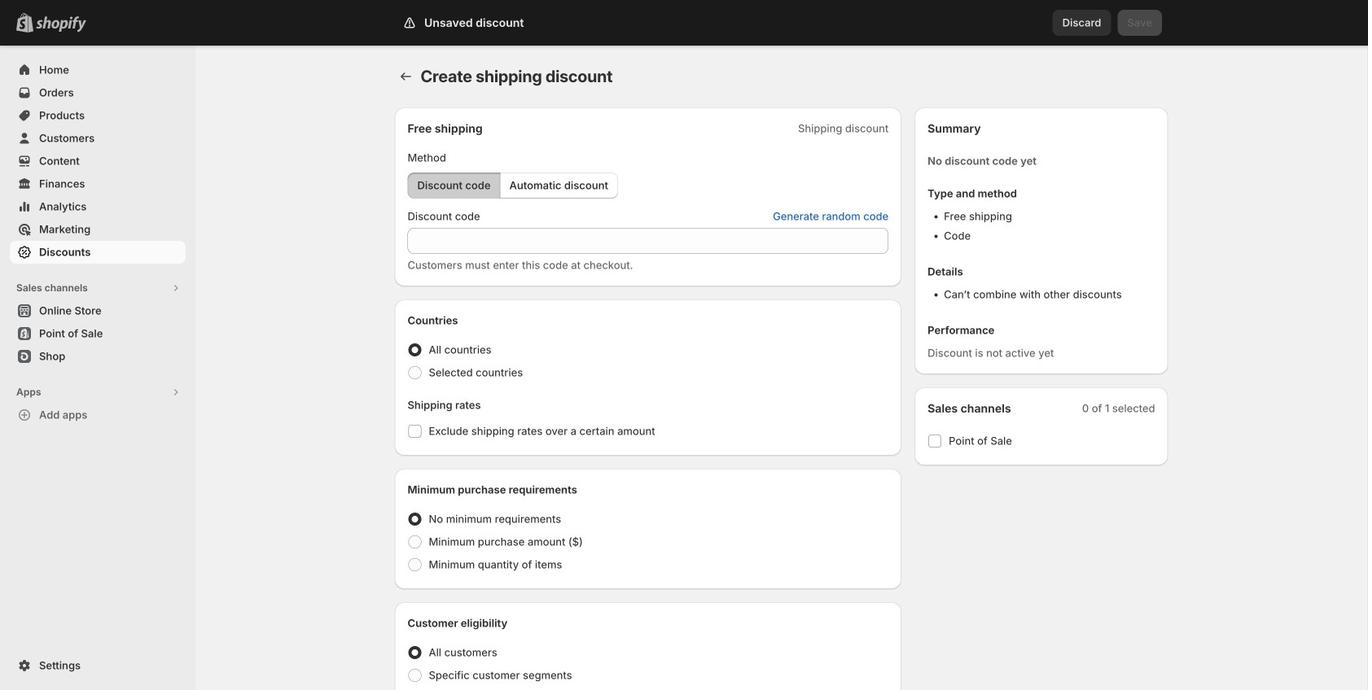 Task type: vqa. For each thing, say whether or not it's contained in the screenshot.
Discounts icon
yes



Task type: describe. For each thing, give the bounding box(es) containing it.
discounts image
[[398, 68, 414, 85]]



